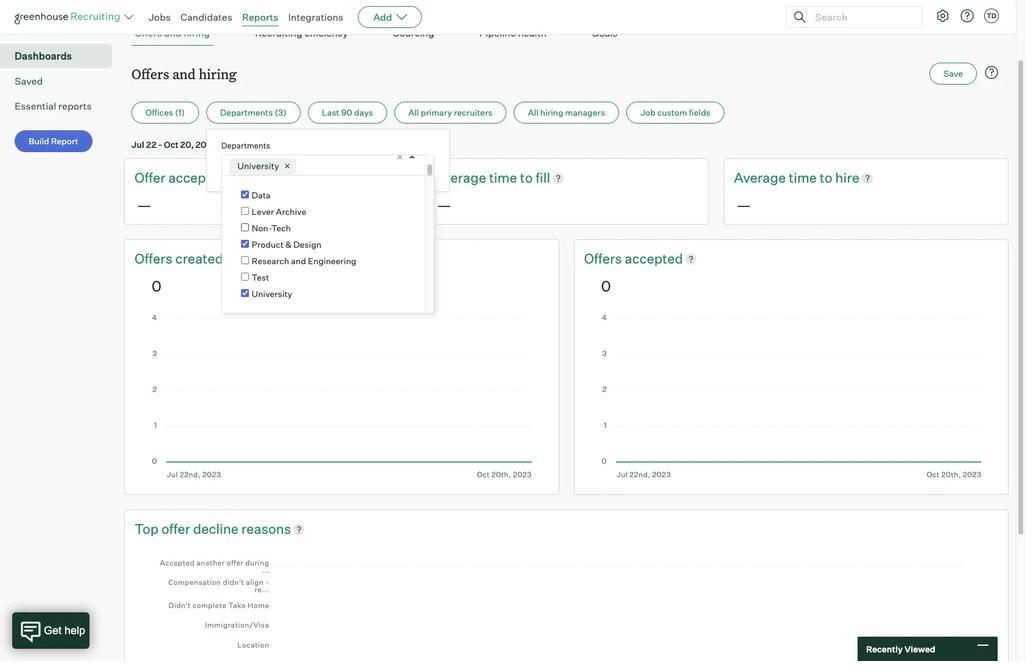Task type: describe. For each thing, give the bounding box(es) containing it.
0 horizontal spatial to
[[261, 140, 269, 150]]

to link for hire
[[820, 169, 836, 188]]

essential reports
[[15, 100, 92, 112]]

primary
[[421, 107, 452, 118]]

offer
[[135, 169, 166, 186]]

time for fill
[[489, 169, 517, 186]]

hire link
[[836, 169, 860, 188]]

(3)
[[275, 107, 287, 118]]

jobs link
[[149, 11, 171, 23]]

average link for fill
[[434, 169, 489, 188]]

created link
[[175, 250, 223, 268]]

offers inside offers and hiring button
[[135, 27, 162, 39]]

efficiency
[[305, 27, 348, 39]]

oct
[[164, 140, 179, 150]]

Search text field
[[812, 8, 911, 26]]

all primary recruiters button
[[395, 102, 507, 124]]

offer link
[[162, 520, 193, 539]]

acceptance
[[169, 169, 241, 186]]

job
[[641, 107, 656, 118]]

Test checkbox
[[241, 273, 249, 281]]

recruiting
[[255, 27, 303, 39]]

report
[[51, 136, 78, 146]]

saved
[[15, 75, 43, 87]]

data
[[252, 190, 271, 201]]

created
[[175, 250, 223, 267]]

job custom fields
[[641, 107, 711, 118]]

hiring inside tab list
[[184, 27, 210, 39]]

lever
[[252, 207, 274, 217]]

viewed
[[905, 644, 936, 654]]

all hiring managers
[[528, 107, 605, 118]]

to link for fill
[[520, 169, 536, 188]]

average for fill
[[434, 169, 486, 186]]

essential reports link
[[15, 99, 107, 113]]

time for hire
[[789, 169, 817, 186]]

pipeline health
[[480, 27, 547, 39]]

product
[[252, 240, 284, 250]]

— for hire
[[737, 196, 751, 214]]

2023
[[196, 140, 217, 150]]

pipeline
[[480, 27, 516, 39]]

integrations
[[288, 11, 344, 23]]

product & design
[[252, 240, 322, 250]]

to for hire
[[820, 169, 833, 186]]

acceptance link
[[169, 169, 244, 188]]

td button
[[982, 6, 1002, 26]]

rate link
[[244, 169, 269, 188]]

overview link
[[15, 24, 107, 38]]

td
[[987, 12, 997, 20]]

reasons
[[242, 521, 291, 537]]

dashboards link
[[15, 49, 107, 63]]

jul 22 - oct 20, 2023 compared to
[[132, 140, 271, 150]]

top link
[[135, 520, 162, 539]]

departments for departments (3)
[[220, 107, 273, 118]]

compared
[[219, 140, 259, 150]]

non-tech
[[252, 223, 291, 234]]

2 0 from the left
[[601, 277, 611, 295]]

accepted link
[[625, 250, 683, 268]]

all for all hiring managers
[[528, 107, 539, 118]]

build
[[29, 136, 49, 146]]

jul
[[132, 140, 144, 150]]

design
[[294, 240, 322, 250]]

recently viewed
[[867, 644, 936, 654]]

hire
[[836, 169, 860, 186]]

average link for hire
[[734, 169, 789, 188]]

jobs
[[149, 11, 171, 23]]

offices (1)
[[146, 107, 185, 118]]

recruiting efficiency
[[255, 27, 348, 39]]

engineering
[[308, 256, 356, 266]]

fill
[[536, 169, 551, 186]]

2 offers link from the left
[[584, 250, 625, 268]]

essential
[[15, 100, 56, 112]]

add
[[373, 11, 392, 23]]

health
[[518, 27, 547, 39]]

research and engineering
[[252, 256, 356, 266]]

1 vertical spatial offers and hiring
[[132, 65, 237, 83]]

goals
[[592, 27, 618, 39]]

&
[[286, 240, 292, 250]]

recruiters
[[454, 107, 493, 118]]

2 vertical spatial and
[[291, 256, 306, 266]]

all for all primary recruiters
[[409, 107, 419, 118]]



Task type: locate. For each thing, give the bounding box(es) containing it.
average time to for fill
[[434, 169, 536, 186]]

greenhouse recruiting image
[[15, 10, 124, 24]]

pipeline health button
[[476, 21, 550, 46]]

2 time from the left
[[789, 169, 817, 186]]

time link for hire
[[789, 169, 820, 188]]

0 vertical spatial hiring
[[184, 27, 210, 39]]

1 vertical spatial departments
[[221, 141, 270, 151]]

time link for fill
[[489, 169, 520, 188]]

offers link
[[135, 250, 175, 268], [584, 250, 625, 268]]

offers
[[135, 27, 162, 39], [132, 65, 169, 83], [135, 250, 173, 267], [584, 250, 625, 267]]

tech
[[271, 223, 291, 234]]

reports
[[58, 100, 92, 112]]

1 average from the left
[[434, 169, 486, 186]]

1 all from the left
[[409, 107, 419, 118]]

1 horizontal spatial average link
[[734, 169, 789, 188]]

1 average link from the left
[[434, 169, 489, 188]]

offer
[[162, 521, 190, 537]]

managers
[[566, 107, 605, 118]]

2 time link from the left
[[789, 169, 820, 188]]

reports link
[[242, 11, 279, 23]]

— for fill
[[437, 196, 452, 214]]

2 average from the left
[[734, 169, 786, 186]]

Non-Tech checkbox
[[241, 224, 249, 232]]

20,
[[180, 140, 194, 150]]

1 0 from the left
[[152, 277, 162, 295]]

all left primary
[[409, 107, 419, 118]]

dashboards
[[15, 50, 72, 62]]

University checkbox
[[241, 290, 249, 297]]

—
[[137, 196, 152, 214], [437, 196, 452, 214], [737, 196, 751, 214]]

90
[[341, 107, 352, 118]]

2 horizontal spatial to
[[820, 169, 833, 186]]

archive
[[276, 207, 306, 217]]

and up (1)
[[172, 65, 196, 83]]

0 horizontal spatial average
[[434, 169, 486, 186]]

-
[[158, 140, 162, 150]]

and down design
[[291, 256, 306, 266]]

2 average time to from the left
[[734, 169, 836, 186]]

1 time from the left
[[489, 169, 517, 186]]

1 horizontal spatial average time to
[[734, 169, 836, 186]]

offer link
[[135, 169, 169, 188]]

2 all from the left
[[528, 107, 539, 118]]

1 vertical spatial and
[[172, 65, 196, 83]]

offers and hiring inside button
[[135, 27, 210, 39]]

2 average link from the left
[[734, 169, 789, 188]]

1 average time to from the left
[[434, 169, 536, 186]]

saved link
[[15, 74, 107, 88]]

hiring
[[184, 27, 210, 39], [199, 65, 237, 83], [541, 107, 564, 118]]

0 vertical spatial and
[[164, 27, 181, 39]]

departments up rate
[[221, 141, 270, 151]]

average for hire
[[734, 169, 786, 186]]

time link left hire link
[[789, 169, 820, 188]]

university down test
[[252, 289, 292, 299]]

candidates
[[181, 11, 232, 23]]

0 horizontal spatial average link
[[434, 169, 489, 188]]

and inside button
[[164, 27, 181, 39]]

1 to link from the left
[[520, 169, 536, 188]]

0
[[152, 277, 162, 295], [601, 277, 611, 295]]

0 horizontal spatial to link
[[520, 169, 536, 188]]

reasons link
[[242, 520, 291, 539]]

to for fill
[[520, 169, 533, 186]]

sourcing
[[393, 27, 434, 39]]

offers and hiring button
[[132, 21, 213, 46]]

rate
[[244, 169, 269, 186]]

1 horizontal spatial time
[[789, 169, 817, 186]]

add button
[[358, 6, 422, 28]]

research
[[252, 256, 289, 266]]

hiring down candidates link
[[184, 27, 210, 39]]

tab list containing offers and hiring
[[132, 21, 1002, 46]]

time left hire
[[789, 169, 817, 186]]

1 horizontal spatial to link
[[820, 169, 836, 188]]

configure image
[[936, 9, 951, 23]]

0 horizontal spatial —
[[137, 196, 152, 214]]

overview
[[15, 25, 57, 37]]

0 horizontal spatial 0
[[152, 277, 162, 295]]

sourcing button
[[390, 21, 438, 46]]

days
[[354, 107, 373, 118]]

(1)
[[175, 107, 185, 118]]

offers created
[[135, 250, 223, 267]]

1 horizontal spatial time link
[[789, 169, 820, 188]]

departments (3) button
[[206, 102, 301, 124]]

offices
[[146, 107, 173, 118]]

departments up compared
[[220, 107, 273, 118]]

time left fill
[[489, 169, 517, 186]]

test
[[252, 273, 269, 283]]

departments for departments
[[221, 141, 270, 151]]

offers and hiring down jobs link
[[135, 27, 210, 39]]

lever archive
[[252, 207, 306, 217]]

to left fill
[[520, 169, 533, 186]]

tab list
[[132, 21, 1002, 46]]

2 horizontal spatial —
[[737, 196, 751, 214]]

job custom fields button
[[627, 102, 725, 124]]

decline link
[[193, 520, 242, 539]]

1 offers link from the left
[[135, 250, 175, 268]]

1 horizontal spatial —
[[437, 196, 452, 214]]

0 horizontal spatial time
[[489, 169, 517, 186]]

hiring up "departments (3)" at the top left of the page
[[199, 65, 237, 83]]

custom
[[658, 107, 688, 118]]

recruiting efficiency button
[[252, 21, 351, 46]]

0 vertical spatial offers and hiring
[[135, 27, 210, 39]]

Data checkbox
[[241, 191, 249, 199]]

build report button
[[15, 130, 92, 152]]

offer acceptance
[[135, 169, 244, 186]]

0 vertical spatial university
[[238, 161, 279, 172]]

and down jobs link
[[164, 27, 181, 39]]

to right compared
[[261, 140, 269, 150]]

candidates link
[[181, 11, 232, 23]]

3 — from the left
[[737, 196, 751, 214]]

1 horizontal spatial offers link
[[584, 250, 625, 268]]

time link left fill link
[[489, 169, 520, 188]]

1 — from the left
[[137, 196, 152, 214]]

recently
[[867, 644, 903, 654]]

0 horizontal spatial all
[[409, 107, 419, 118]]

last 90 days button
[[308, 102, 387, 124]]

2 to link from the left
[[820, 169, 836, 188]]

1 vertical spatial university
[[252, 289, 292, 299]]

faq image
[[985, 65, 999, 80]]

last
[[322, 107, 340, 118]]

integrations link
[[288, 11, 344, 23]]

all left managers on the right of page
[[528, 107, 539, 118]]

all primary recruiters
[[409, 107, 493, 118]]

td button
[[985, 9, 999, 23]]

top offer decline
[[135, 521, 242, 537]]

0 horizontal spatial offers link
[[135, 250, 175, 268]]

time
[[489, 169, 517, 186], [789, 169, 817, 186]]

hiring left managers on the right of page
[[541, 107, 564, 118]]

Research and Engineering checkbox
[[241, 257, 249, 265]]

2 — from the left
[[437, 196, 452, 214]]

0 vertical spatial departments
[[220, 107, 273, 118]]

0 horizontal spatial time link
[[489, 169, 520, 188]]

decline
[[193, 521, 239, 537]]

and
[[164, 27, 181, 39], [172, 65, 196, 83], [291, 256, 306, 266]]

average link
[[434, 169, 489, 188], [734, 169, 789, 188]]

xychart image
[[152, 315, 532, 479], [601, 315, 982, 479], [152, 550, 982, 661]]

to
[[261, 140, 269, 150], [520, 169, 533, 186], [820, 169, 833, 186]]

1 vertical spatial hiring
[[199, 65, 237, 83]]

Lever Archive checkbox
[[241, 207, 249, 215]]

1 horizontal spatial average
[[734, 169, 786, 186]]

university
[[238, 161, 279, 172], [252, 289, 292, 299]]

1 horizontal spatial to
[[520, 169, 533, 186]]

save
[[944, 68, 963, 79]]

0 horizontal spatial average time to
[[434, 169, 536, 186]]

accepted
[[625, 250, 683, 267]]

non-
[[252, 223, 271, 234]]

to link
[[520, 169, 536, 188], [820, 169, 836, 188]]

1 horizontal spatial 0
[[601, 277, 611, 295]]

university down compared
[[238, 161, 279, 172]]

1 horizontal spatial all
[[528, 107, 539, 118]]

average time to for hire
[[734, 169, 836, 186]]

fill link
[[536, 169, 551, 188]]

to left hire
[[820, 169, 833, 186]]

last 90 days
[[322, 107, 373, 118]]

all
[[409, 107, 419, 118], [528, 107, 539, 118]]

departments (3)
[[220, 107, 287, 118]]

Product & Design checkbox
[[241, 240, 249, 248]]

2 vertical spatial hiring
[[541, 107, 564, 118]]

build report
[[29, 136, 78, 146]]

1 time link from the left
[[489, 169, 520, 188]]

22
[[146, 140, 157, 150]]

departments inside button
[[220, 107, 273, 118]]

offers and hiring up (1)
[[132, 65, 237, 83]]

all hiring managers button
[[514, 102, 619, 124]]

offices (1) button
[[132, 102, 199, 124]]



Task type: vqa. For each thing, say whether or not it's contained in the screenshot.
Data
yes



